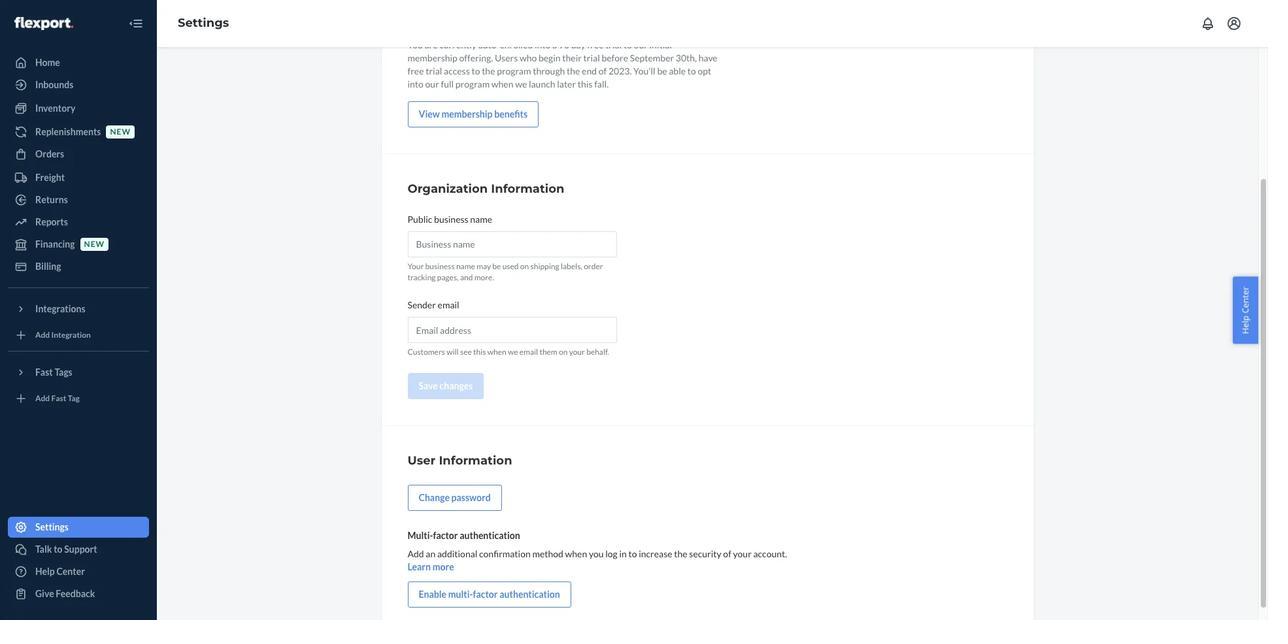 Task type: vqa. For each thing, say whether or not it's contained in the screenshot.
on to the top
yes



Task type: describe. For each thing, give the bounding box(es) containing it.
currently
[[439, 39, 477, 50]]

1 horizontal spatial our
[[634, 39, 648, 50]]

help inside button
[[1240, 315, 1252, 334]]

be inside the your business name may be used on shipping labels, order tracking pages, and more.
[[492, 261, 501, 271]]

1 vertical spatial our
[[425, 78, 439, 90]]

to down "offering."
[[472, 65, 480, 76]]

give feedback button
[[8, 584, 149, 605]]

save changes
[[419, 381, 473, 392]]

labels,
[[561, 261, 582, 271]]

confirmation
[[479, 549, 531, 560]]

day
[[571, 39, 586, 50]]

user
[[408, 454, 436, 468]]

name for public business name
[[470, 214, 492, 225]]

center inside help center button
[[1240, 286, 1252, 313]]

Email address text field
[[408, 317, 617, 343]]

fast tags button
[[8, 362, 149, 383]]

end
[[582, 65, 597, 76]]

close navigation image
[[128, 16, 144, 31]]

give feedback
[[35, 588, 95, 599]]

customers will see this when we email them on your behalf.
[[408, 347, 609, 357]]

give
[[35, 588, 54, 599]]

returns link
[[8, 190, 149, 211]]

order
[[584, 261, 603, 271]]

view membership benefits button
[[408, 101, 539, 127]]

organization information
[[408, 182, 564, 196]]

0 vertical spatial your
[[569, 347, 585, 357]]

have
[[699, 52, 718, 63]]

when inside "you are currently auto-enrolled into a 90 day free trial to our initial membership offering. users who begin their trial before september 30th, have free trial access to the program through the end of 2023. you'll be able to opt into our full program when we launch later this fall."
[[492, 78, 513, 90]]

additional
[[437, 549, 477, 560]]

behalf.
[[587, 347, 609, 357]]

0 horizontal spatial program
[[456, 78, 490, 90]]

membership inside button
[[442, 109, 493, 120]]

your inside add an additional confirmation method when you log in to increase the security of your account. learn more
[[733, 549, 752, 560]]

add fast tag link
[[8, 388, 149, 409]]

open account menu image
[[1226, 16, 1242, 31]]

when inside add an additional confirmation method when you log in to increase the security of your account. learn more
[[565, 549, 587, 560]]

learn more button
[[408, 561, 454, 574]]

membership inside "you are currently auto-enrolled into a 90 day free trial to our initial membership offering. users who begin their trial before september 30th, have free trial access to the program through the end of 2023. you'll be able to opt into our full program when we launch later this fall."
[[408, 52, 457, 63]]

add fast tag
[[35, 394, 80, 404]]

talk to support button
[[8, 539, 149, 560]]

changes
[[440, 381, 473, 392]]

information for organization information
[[491, 182, 564, 196]]

you'll
[[634, 65, 656, 76]]

tag
[[68, 394, 80, 404]]

add integration link
[[8, 325, 149, 346]]

may
[[477, 261, 491, 271]]

1 vertical spatial on
[[559, 347, 568, 357]]

the inside add an additional confirmation method when you log in to increase the security of your account. learn more
[[674, 549, 687, 560]]

change password
[[419, 493, 491, 504]]

enrolled
[[500, 39, 533, 50]]

learn
[[408, 562, 431, 573]]

tags
[[55, 367, 72, 378]]

enable multi-factor authentication button
[[408, 582, 571, 608]]

able
[[669, 65, 686, 76]]

access
[[444, 65, 470, 76]]

an
[[426, 549, 436, 560]]

financing
[[35, 239, 75, 250]]

add an additional confirmation method when you log in to increase the security of your account. learn more
[[408, 549, 787, 573]]

are
[[425, 39, 438, 50]]

add for add fast tag
[[35, 394, 50, 404]]

0 vertical spatial settings
[[178, 16, 229, 30]]

view membership benefits
[[419, 109, 528, 120]]

add integration
[[35, 330, 91, 340]]

and
[[460, 273, 473, 282]]

inbounds
[[35, 79, 73, 90]]

of inside "you are currently auto-enrolled into a 90 day free trial to our initial membership offering. users who begin their trial before september 30th, have free trial access to the program through the end of 2023. you'll be able to opt into our full program when we launch later this fall."
[[599, 65, 607, 76]]

pages,
[[437, 273, 459, 282]]

0 vertical spatial email
[[438, 300, 459, 311]]

multi-factor authentication
[[408, 530, 520, 542]]

you
[[589, 549, 604, 560]]

fall.
[[594, 78, 609, 90]]

information for user information
[[439, 454, 512, 468]]

auto-
[[478, 39, 500, 50]]

2 vertical spatial trial
[[426, 65, 442, 76]]

you are currently auto-enrolled into a 90 day free trial to our initial membership offering. users who begin their trial before september 30th, have free trial access to the program through the end of 2023. you'll be able to opt into our full program when we launch later this fall.
[[408, 39, 718, 90]]

be inside "you are currently auto-enrolled into a 90 day free trial to our initial membership offering. users who begin their trial before september 30th, have free trial access to the program through the end of 2023. you'll be able to opt into our full program when we launch later this fall."
[[657, 65, 667, 76]]

1 horizontal spatial the
[[567, 65, 580, 76]]

in
[[619, 549, 627, 560]]

1 vertical spatial fast
[[51, 394, 66, 404]]

1 vertical spatial help
[[35, 566, 55, 577]]

freight link
[[8, 167, 149, 188]]

0 horizontal spatial settings
[[35, 522, 69, 533]]

help center link
[[8, 562, 149, 582]]

through
[[533, 65, 565, 76]]

later
[[557, 78, 576, 90]]

0 horizontal spatial the
[[482, 65, 495, 76]]

view membership benefits link
[[408, 101, 539, 127]]

opt
[[698, 65, 711, 76]]

integration
[[51, 330, 91, 340]]

1 vertical spatial help center
[[35, 566, 85, 577]]

users
[[495, 52, 518, 63]]

user information
[[408, 454, 512, 468]]

2023.
[[609, 65, 632, 76]]

a
[[552, 39, 557, 50]]

new for financing
[[84, 240, 105, 249]]

shipping
[[531, 261, 559, 271]]

account.
[[753, 549, 787, 560]]

password
[[451, 493, 491, 504]]

business for your
[[425, 261, 455, 271]]

integrations button
[[8, 299, 149, 320]]



Task type: locate. For each thing, give the bounding box(es) containing it.
add left integration
[[35, 330, 50, 340]]

to
[[624, 39, 632, 50], [472, 65, 480, 76], [688, 65, 696, 76], [54, 544, 62, 555], [629, 549, 637, 560]]

authentication down method
[[500, 589, 560, 600]]

trial up before at the top left
[[605, 39, 622, 50]]

inbounds link
[[8, 75, 149, 95]]

security
[[689, 549, 722, 560]]

0 vertical spatial add
[[35, 330, 50, 340]]

1 horizontal spatial this
[[578, 78, 593, 90]]

when left you
[[565, 549, 587, 560]]

1 vertical spatial settings
[[35, 522, 69, 533]]

business for public
[[434, 214, 468, 225]]

business down organization
[[434, 214, 468, 225]]

1 horizontal spatial settings
[[178, 16, 229, 30]]

to up before at the top left
[[624, 39, 632, 50]]

0 vertical spatial business
[[434, 214, 468, 225]]

0 horizontal spatial help
[[35, 566, 55, 577]]

authentication inside button
[[500, 589, 560, 600]]

1 vertical spatial email
[[520, 347, 538, 357]]

0 vertical spatial free
[[587, 39, 604, 50]]

offering.
[[459, 52, 493, 63]]

trial
[[605, 39, 622, 50], [584, 52, 600, 63], [426, 65, 442, 76]]

fast left tags
[[35, 367, 53, 378]]

information up business name text field at the left of page
[[491, 182, 564, 196]]

1 horizontal spatial help
[[1240, 315, 1252, 334]]

1 vertical spatial center
[[57, 566, 85, 577]]

0 horizontal spatial into
[[408, 78, 424, 90]]

the down their in the top of the page
[[567, 65, 580, 76]]

increase
[[639, 549, 672, 560]]

add up learn
[[408, 549, 424, 560]]

membership down full
[[442, 109, 493, 120]]

0 horizontal spatial this
[[473, 347, 486, 357]]

1 horizontal spatial of
[[723, 549, 731, 560]]

be right may
[[492, 261, 501, 271]]

add down fast tags at bottom left
[[35, 394, 50, 404]]

inventory link
[[8, 98, 149, 119]]

1 vertical spatial when
[[488, 347, 506, 357]]

new down reports link
[[84, 240, 105, 249]]

home
[[35, 57, 60, 68]]

to right in
[[629, 549, 637, 560]]

authentication up confirmation
[[460, 530, 520, 542]]

new
[[110, 127, 131, 137], [84, 240, 105, 249]]

90
[[559, 39, 569, 50]]

orders link
[[8, 144, 149, 165]]

the left security
[[674, 549, 687, 560]]

0 horizontal spatial free
[[408, 65, 424, 76]]

0 vertical spatial we
[[515, 78, 527, 90]]

add inside add integration link
[[35, 330, 50, 340]]

flexport logo image
[[14, 17, 73, 30]]

0 vertical spatial be
[[657, 65, 667, 76]]

1 horizontal spatial your
[[733, 549, 752, 560]]

orders
[[35, 148, 64, 160]]

customers
[[408, 347, 445, 357]]

Business name text field
[[408, 231, 617, 258]]

0 vertical spatial of
[[599, 65, 607, 76]]

0 vertical spatial authentication
[[460, 530, 520, 542]]

1 vertical spatial information
[[439, 454, 512, 468]]

you
[[408, 39, 423, 50]]

save
[[419, 381, 438, 392]]

be left able
[[657, 65, 667, 76]]

settings link
[[178, 16, 229, 30], [8, 517, 149, 538]]

name down organization information
[[470, 214, 492, 225]]

sender
[[408, 300, 436, 311]]

business
[[434, 214, 468, 225], [425, 261, 455, 271]]

0 horizontal spatial your
[[569, 347, 585, 357]]

1 horizontal spatial factor
[[473, 589, 498, 600]]

0 vertical spatial new
[[110, 127, 131, 137]]

business up pages,
[[425, 261, 455, 271]]

change
[[419, 493, 450, 504]]

of right security
[[723, 549, 731, 560]]

our up september
[[634, 39, 648, 50]]

1 vertical spatial we
[[508, 347, 518, 357]]

1 horizontal spatial new
[[110, 127, 131, 137]]

factor inside button
[[473, 589, 498, 600]]

1 horizontal spatial into
[[535, 39, 551, 50]]

full
[[441, 78, 454, 90]]

free right day
[[587, 39, 604, 50]]

name for your business name may be used on shipping labels, order tracking pages, and more.
[[456, 261, 475, 271]]

to left opt
[[688, 65, 696, 76]]

0 vertical spatial factor
[[433, 530, 458, 542]]

freight
[[35, 172, 65, 183]]

be
[[657, 65, 667, 76], [492, 261, 501, 271]]

trial up full
[[426, 65, 442, 76]]

1 vertical spatial this
[[473, 347, 486, 357]]

new up the orders link
[[110, 127, 131, 137]]

0 horizontal spatial our
[[425, 78, 439, 90]]

0 horizontal spatial new
[[84, 240, 105, 249]]

2 vertical spatial when
[[565, 549, 587, 560]]

this inside "you are currently auto-enrolled into a 90 day free trial to our initial membership offering. users who begin their trial before september 30th, have free trial access to the program through the end of 2023. you'll be able to opt into our full program when we launch later this fall."
[[578, 78, 593, 90]]

1 horizontal spatial on
[[559, 347, 568, 357]]

0 horizontal spatial email
[[438, 300, 459, 311]]

who
[[520, 52, 537, 63]]

open notifications image
[[1200, 16, 1216, 31]]

our left full
[[425, 78, 439, 90]]

0 horizontal spatial be
[[492, 261, 501, 271]]

used
[[503, 261, 519, 271]]

add inside add an additional confirmation method when you log in to increase the security of your account. learn more
[[408, 549, 424, 560]]

factor up additional
[[433, 530, 458, 542]]

0 vertical spatial name
[[470, 214, 492, 225]]

0 vertical spatial program
[[497, 65, 531, 76]]

0 vertical spatial help
[[1240, 315, 1252, 334]]

reports link
[[8, 212, 149, 233]]

your left "behalf."
[[569, 347, 585, 357]]

of inside add an additional confirmation method when you log in to increase the security of your account. learn more
[[723, 549, 731, 560]]

1 vertical spatial add
[[35, 394, 50, 404]]

1 horizontal spatial free
[[587, 39, 604, 50]]

your business name may be used on shipping labels, order tracking pages, and more.
[[408, 261, 603, 282]]

business inside the your business name may be used on shipping labels, order tracking pages, and more.
[[425, 261, 455, 271]]

when down users
[[492, 78, 513, 90]]

1 horizontal spatial email
[[520, 347, 538, 357]]

0 vertical spatial on
[[520, 261, 529, 271]]

initial
[[650, 39, 672, 50]]

will
[[447, 347, 459, 357]]

into
[[535, 39, 551, 50], [408, 78, 424, 90]]

1 horizontal spatial settings link
[[178, 16, 229, 30]]

fast tags
[[35, 367, 72, 378]]

on right used
[[520, 261, 529, 271]]

1 vertical spatial of
[[723, 549, 731, 560]]

1 vertical spatial your
[[733, 549, 752, 560]]

membership down are
[[408, 52, 457, 63]]

0 vertical spatial help center
[[1240, 286, 1252, 334]]

save changes button
[[408, 374, 484, 400]]

email right sender
[[438, 300, 459, 311]]

0 vertical spatial settings link
[[178, 16, 229, 30]]

add for add an additional confirmation method when you log in to increase the security of your account. learn more
[[408, 549, 424, 560]]

1 vertical spatial trial
[[584, 52, 600, 63]]

1 vertical spatial business
[[425, 261, 455, 271]]

0 vertical spatial trial
[[605, 39, 622, 50]]

0 vertical spatial when
[[492, 78, 513, 90]]

integrations
[[35, 303, 85, 314]]

1 horizontal spatial program
[[497, 65, 531, 76]]

reports
[[35, 216, 68, 228]]

membership
[[408, 52, 457, 63], [442, 109, 493, 120]]

center
[[1240, 286, 1252, 313], [57, 566, 85, 577]]

support
[[64, 544, 97, 555]]

help center inside button
[[1240, 286, 1252, 334]]

talk to support
[[35, 544, 97, 555]]

name inside the your business name may be used on shipping labels, order tracking pages, and more.
[[456, 261, 475, 271]]

we inside "you are currently auto-enrolled into a 90 day free trial to our initial membership offering. users who begin their trial before september 30th, have free trial access to the program through the end of 2023. you'll be able to opt into our full program when we launch later this fall."
[[515, 78, 527, 90]]

name up and
[[456, 261, 475, 271]]

on right them
[[559, 347, 568, 357]]

30th,
[[676, 52, 697, 63]]

0 vertical spatial fast
[[35, 367, 53, 378]]

1 horizontal spatial trial
[[584, 52, 600, 63]]

multi-
[[408, 530, 433, 542]]

program down the access
[[456, 78, 490, 90]]

enable multi-factor authentication
[[419, 589, 560, 600]]

trial up end
[[584, 52, 600, 63]]

to inside talk to support button
[[54, 544, 62, 555]]

program down users
[[497, 65, 531, 76]]

fast
[[35, 367, 53, 378], [51, 394, 66, 404]]

your left the account.
[[733, 549, 752, 560]]

free down 'you'
[[408, 65, 424, 76]]

1 vertical spatial into
[[408, 78, 424, 90]]

method
[[532, 549, 563, 560]]

help center
[[1240, 286, 1252, 334], [35, 566, 85, 577]]

fast inside dropdown button
[[35, 367, 53, 378]]

september
[[630, 52, 674, 63]]

0 vertical spatial into
[[535, 39, 551, 50]]

1 vertical spatial authentication
[[500, 589, 560, 600]]

1 vertical spatial program
[[456, 78, 490, 90]]

0 vertical spatial membership
[[408, 52, 457, 63]]

replenishments
[[35, 126, 101, 137]]

more.
[[474, 273, 494, 282]]

0 horizontal spatial on
[[520, 261, 529, 271]]

see
[[460, 347, 472, 357]]

0 vertical spatial center
[[1240, 286, 1252, 313]]

public
[[408, 214, 432, 225]]

begin
[[539, 52, 561, 63]]

tracking
[[408, 273, 436, 282]]

we down 'email address' text box
[[508, 347, 518, 357]]

when
[[492, 78, 513, 90], [488, 347, 506, 357], [565, 549, 587, 560]]

1 horizontal spatial center
[[1240, 286, 1252, 313]]

fast left tag
[[51, 394, 66, 404]]

0 vertical spatial our
[[634, 39, 648, 50]]

before
[[602, 52, 628, 63]]

the down "offering."
[[482, 65, 495, 76]]

0 horizontal spatial settings link
[[8, 517, 149, 538]]

new for replenishments
[[110, 127, 131, 137]]

2 vertical spatial add
[[408, 549, 424, 560]]

0 horizontal spatial of
[[599, 65, 607, 76]]

we left launch
[[515, 78, 527, 90]]

1 vertical spatial settings link
[[8, 517, 149, 538]]

add inside add fast tag link
[[35, 394, 50, 404]]

help center button
[[1233, 277, 1258, 344]]

2 horizontal spatial trial
[[605, 39, 622, 50]]

public business name
[[408, 214, 492, 225]]

talk
[[35, 544, 52, 555]]

this down end
[[578, 78, 593, 90]]

0 vertical spatial information
[[491, 182, 564, 196]]

returns
[[35, 194, 68, 205]]

multi-
[[448, 589, 473, 600]]

information up password
[[439, 454, 512, 468]]

1 vertical spatial free
[[408, 65, 424, 76]]

to inside add an additional confirmation method when you log in to increase the security of your account. learn more
[[629, 549, 637, 560]]

on inside the your business name may be used on shipping labels, order tracking pages, and more.
[[520, 261, 529, 271]]

2 horizontal spatial the
[[674, 549, 687, 560]]

0 horizontal spatial trial
[[426, 65, 442, 76]]

enable
[[419, 589, 447, 600]]

1 horizontal spatial be
[[657, 65, 667, 76]]

0 horizontal spatial center
[[57, 566, 85, 577]]

1 horizontal spatial help center
[[1240, 286, 1252, 334]]

center inside help center link
[[57, 566, 85, 577]]

this right see
[[473, 347, 486, 357]]

1 vertical spatial factor
[[473, 589, 498, 600]]

0 vertical spatial this
[[578, 78, 593, 90]]

of up 'fall.'
[[599, 65, 607, 76]]

when down 'email address' text box
[[488, 347, 506, 357]]

their
[[562, 52, 582, 63]]

factor down confirmation
[[473, 589, 498, 600]]

benefits
[[494, 109, 528, 120]]

1 vertical spatial membership
[[442, 109, 493, 120]]

more
[[433, 562, 454, 573]]

1 vertical spatial name
[[456, 261, 475, 271]]

0 horizontal spatial help center
[[35, 566, 85, 577]]

factor
[[433, 530, 458, 542], [473, 589, 498, 600]]

the
[[482, 65, 495, 76], [567, 65, 580, 76], [674, 549, 687, 560]]

0 horizontal spatial factor
[[433, 530, 458, 542]]

1 vertical spatial be
[[492, 261, 501, 271]]

launch
[[529, 78, 555, 90]]

to right talk
[[54, 544, 62, 555]]

1 vertical spatial new
[[84, 240, 105, 249]]

add for add integration
[[35, 330, 50, 340]]

we
[[515, 78, 527, 90], [508, 347, 518, 357]]

billing link
[[8, 256, 149, 277]]

email left them
[[520, 347, 538, 357]]

into left full
[[408, 78, 424, 90]]

organization
[[408, 182, 488, 196]]

into left "a"
[[535, 39, 551, 50]]



